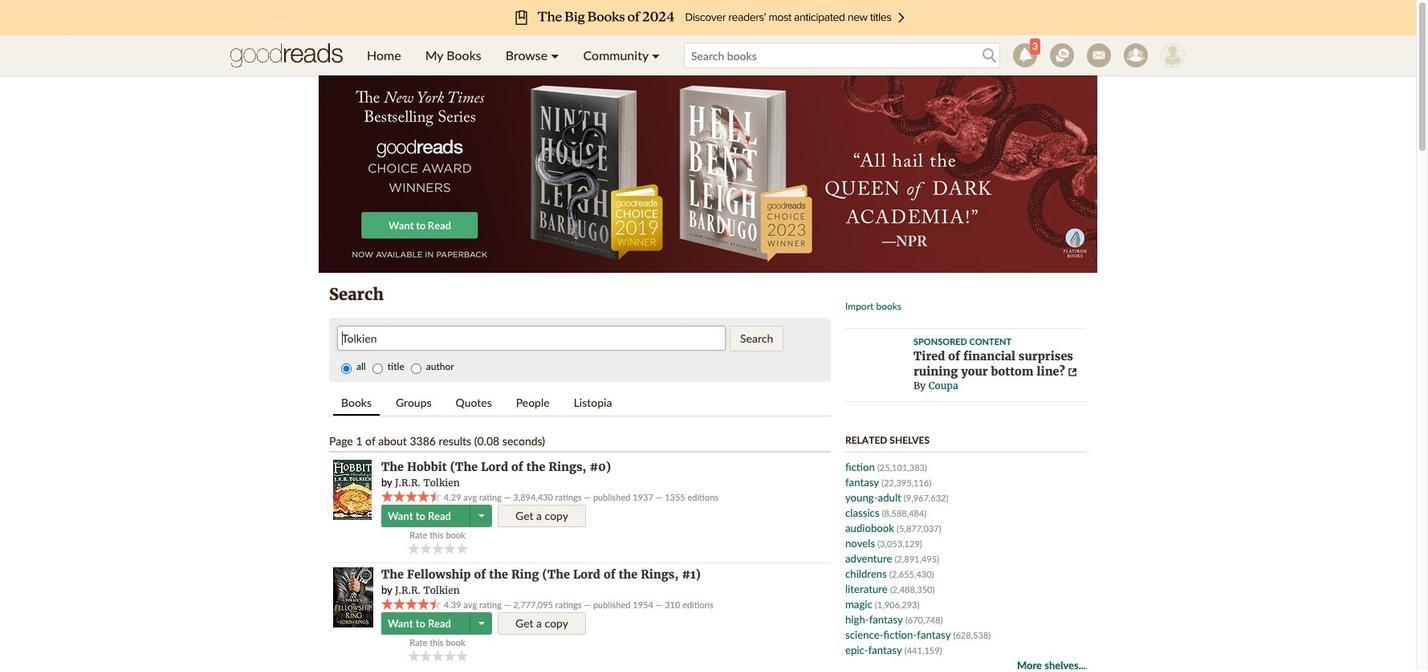 Task type: describe. For each thing, give the bounding box(es) containing it.
heading for the hobbit (the lord of the... image
[[381, 460, 611, 474]]

the most anticipated books of 2024 image
[[66, 0, 1350, 35]]

Search books text field
[[684, 43, 1000, 68]]

friend requests image
[[1124, 43, 1148, 67]]

inbox image
[[1087, 43, 1111, 67]]

Search by Book Title, Author, or ISBN text field
[[337, 326, 726, 351]]

the fellowship of the ring ... image
[[333, 568, 373, 628]]

notifications element
[[1013, 39, 1041, 67]]



Task type: locate. For each thing, give the bounding box(es) containing it.
2 heading from the top
[[381, 568, 701, 582]]

menu
[[355, 35, 672, 75]]

c image
[[1161, 43, 1185, 67]]

heading
[[381, 460, 611, 474], [381, 568, 701, 582]]

None radio
[[341, 364, 352, 374], [372, 364, 383, 374], [341, 364, 352, 374], [372, 364, 383, 374]]

None submit
[[730, 326, 784, 352]]

the hobbit (the lord of the... image
[[333, 460, 372, 520]]

1 heading from the top
[[381, 460, 611, 474]]

Search for books to add to your shelves search field
[[684, 43, 1000, 68]]

0 vertical spatial heading
[[381, 460, 611, 474]]

advertisement element
[[319, 72, 1098, 273]]

None radio
[[411, 364, 421, 374]]

heading for the fellowship of the ring ... image
[[381, 568, 701, 582]]

1 vertical spatial heading
[[381, 568, 701, 582]]

my group discussions image
[[1050, 43, 1074, 67]]



Task type: vqa. For each thing, say whether or not it's contained in the screenshot.
the "Browse ▾" popup button on the top left
no



